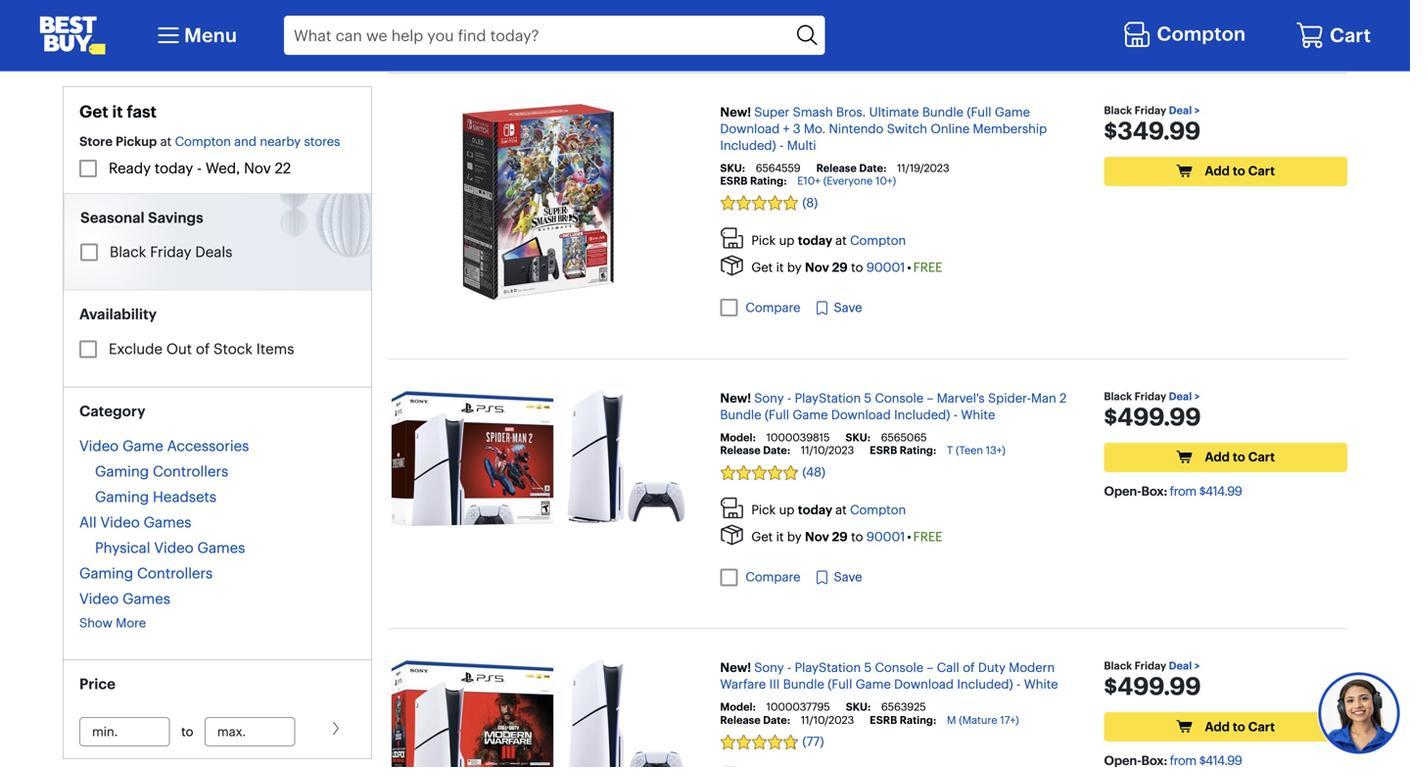 Task type: vqa. For each thing, say whether or not it's contained in the screenshot.
Small
no



Task type: describe. For each thing, give the bounding box(es) containing it.
black down seasonal savings
[[110, 243, 146, 261]]

apply price range image
[[328, 720, 344, 736]]

bros.
[[837, 104, 866, 120]]

compare checkbox for $349.99
[[721, 299, 738, 317]]

1 vertical spatial gaming controllers link
[[79, 564, 213, 582]]

game inside sony - playstation 5 console – marvel's spider-man 2 bundle (full game download included) - white
[[793, 407, 828, 423]]

> for super smash bros. ultimate bundle (full game download + 3 mo. nintendo switch online membership included) - multi
[[1195, 103, 1201, 117]]

new! for super smash bros. ultimate bundle (full game download + 3 mo. nintendo switch online membership included) - multi
[[721, 104, 752, 120]]

e10+ (everyone 10+) link
[[798, 174, 897, 188]]

22
[[275, 159, 291, 177]]

of inside sony - playstation 5 console – call of duty modern warfare iii bundle (full game download included) - white
[[963, 660, 975, 676]]

game inside the video game accessories gaming controllers gaming headsets all video games physical video games gaming controllers video games show more
[[123, 437, 163, 455]]

1000037795
[[767, 700, 831, 714]]

0 vertical spatial it
[[112, 101, 123, 122]]

0 vertical spatial gaming controllers link
[[95, 462, 228, 480]]

compton down (8) link
[[851, 233, 907, 248]]

bundle inside sony - playstation 5 console – call of duty modern warfare iii bundle (full game download included) - white
[[784, 677, 825, 692]]

black for sony - playstation 5 console – marvel's spider-man 2 bundle (full game download included) - white
[[1105, 389, 1133, 403]]

wed,
[[206, 159, 240, 177]]

rating for sony - playstation 5 console – marvel's spider-man 2 bundle (full game download included) - white
[[900, 444, 934, 457]]

show more button
[[79, 615, 146, 631]]

(full inside super smash bros. ultimate bundle (full game download + 3 mo. nintendo switch online membership included) - multi
[[967, 104, 992, 120]]

esrb rating : for bundle
[[870, 713, 937, 727]]

esrb rating : for game
[[870, 444, 937, 457]]

0 vertical spatial gaming
[[95, 462, 149, 480]]

0 vertical spatial rating
[[750, 174, 784, 188]]

video game accessories link
[[79, 437, 249, 455]]

membership
[[973, 121, 1048, 136]]

compton button
[[1123, 17, 1251, 54]]

– for call
[[927, 660, 934, 676]]

pickup
[[116, 134, 157, 149]]

free for $499.99
[[914, 529, 943, 545]]

modern
[[1010, 660, 1055, 676]]

– for marvel's
[[927, 390, 934, 406]]

0 horizontal spatial of
[[196, 340, 210, 358]]

nearby
[[260, 134, 301, 149]]

2 vertical spatial games
[[123, 590, 170, 608]]

video up show
[[79, 590, 119, 608]]

items
[[257, 340, 294, 358]]

sony - playstation 5 console – call of duty modern warfare iii bundle (full game download included) - white link
[[721, 660, 1059, 692]]

deal for sony - playstation 5 console – marvel's spider-man 2 bundle (full game download included) - white
[[1169, 389, 1193, 403]]

cart for super smash bros. ultimate bundle (full game download + 3 mo. nintendo switch online membership included) - multi
[[1249, 163, 1276, 179]]

category
[[79, 402, 145, 420]]

release for sony - playstation 5 console – marvel's spider-man 2 bundle (full game download included) - white
[[721, 444, 761, 457]]

download inside sony - playstation 5 console – call of duty modern warfare iii bundle (full game download included) - white
[[895, 677, 954, 692]]

0 vertical spatial controllers
[[153, 462, 228, 480]]

• for $349.99
[[908, 260, 912, 275]]

$499.99 for sony - playstation 5 console – call of duty modern warfare iii bundle (full game download included) - white
[[1105, 671, 1202, 702]]

t (teen 13+) link
[[948, 444, 1006, 457]]

items
[[412, 30, 446, 46]]

super smash bros. ultimate bundle (full game download + 3 mo. nintendo switch online membership included) - multi - front_zoom image
[[463, 104, 614, 300]]

90001 button for $499.99
[[867, 529, 906, 545]]

bestbuy.com image
[[39, 16, 106, 55]]

black friday deals link
[[110, 243, 233, 261]]

menu button
[[153, 20, 237, 51]]

get it fast
[[79, 101, 157, 122]]

playstation for download
[[795, 390, 861, 406]]

console for included)
[[875, 390, 924, 406]]

0 vertical spatial at
[[160, 134, 172, 149]]

video game accessories gaming controllers gaming headsets all video games physical video games gaming controllers video games show more
[[79, 437, 249, 631]]

90001 for $349.99
[[867, 260, 906, 275]]

warfare
[[721, 677, 766, 692]]

exclude out of stock items
[[109, 340, 294, 358]]

sku: for sony - playstation 5 console – call of duty modern warfare iii bundle (full game download included) - white
[[846, 700, 871, 714]]

cart for sony - playstation 5 console – marvel's spider-man 2 bundle (full game download included) - white
[[1249, 449, 1276, 465]]

17+)
[[1001, 713, 1020, 727]]

seasonal savings
[[80, 208, 203, 226]]

super smash bros. ultimate bundle (full game download + 3 mo. nintendo switch online membership included) - multi
[[721, 104, 1048, 153]]

6563925
[[882, 700, 927, 714]]

t
[[948, 444, 954, 457]]

compare for $499.99
[[746, 569, 801, 585]]

get for $349.99
[[752, 260, 773, 275]]

pick for $499.99
[[752, 502, 776, 518]]

store
[[79, 134, 113, 149]]

cart for sony - playstation 5 console – call of duty modern warfare iii bundle (full game download included) - white
[[1249, 719, 1276, 735]]

compton up ready today - wed, nov 22
[[175, 134, 231, 149]]

all
[[79, 513, 97, 531]]

ready
[[109, 159, 151, 177]]

- down modern on the bottom right
[[1017, 677, 1021, 692]]

menu
[[184, 23, 237, 47]]

: for sony - playstation 5 console – call of duty modern warfare iii bundle (full game download included) - white
[[934, 713, 937, 727]]

(48) link
[[721, 464, 1073, 480]]

6565065
[[882, 431, 927, 444]]

black for sony - playstation 5 console – call of duty modern warfare iii bundle (full game download included) - white
[[1105, 659, 1133, 673]]

2 vertical spatial gaming
[[79, 564, 133, 582]]

- inside super smash bros. ultimate bundle (full game download + 3 mo. nintendo switch online membership included) - multi
[[780, 137, 784, 153]]

man
[[1032, 390, 1057, 406]]

e10+ (everyone 10+)
[[798, 174, 897, 188]]

ready today - wed, nov 22
[[109, 159, 291, 177]]

3
[[793, 121, 801, 136]]

fast
[[127, 101, 157, 122]]

compton down (48) link
[[851, 502, 907, 518]]

included) inside sony - playstation 5 console – marvel's spider-man 2 bundle (full game download included) - white
[[895, 407, 951, 423]]

11/10/2023 for (48)
[[801, 444, 855, 457]]

model: for sony - playstation 5 console – call of duty modern warfare iii bundle (full game download included) - white
[[721, 700, 756, 714]]

nov for $349.99
[[805, 260, 830, 275]]

out
[[166, 340, 192, 358]]

white inside sony - playstation 5 console – call of duty modern warfare iii bundle (full game download included) - white
[[1025, 677, 1059, 692]]

0 vertical spatial games
[[144, 513, 192, 531]]

pick for $349.99
[[752, 233, 776, 248]]

compare for $349.99
[[746, 300, 801, 315]]

free for $349.99
[[914, 260, 943, 275]]

0 vertical spatial :
[[784, 174, 787, 188]]

black friday deal > $499.99 for sony - playstation 5 console – marvel's spider-man 2 bundle (full game download included) - white
[[1105, 389, 1202, 432]]

1 vertical spatial controllers
[[137, 564, 213, 582]]

10+)
[[876, 174, 897, 188]]

save for $349.99
[[834, 300, 863, 316]]

$349.99
[[1105, 115, 1201, 146]]

- left wed, on the top left
[[197, 159, 202, 177]]

it for $349.99
[[777, 260, 784, 275]]

> for sony - playstation 5 console – call of duty modern warfare iii bundle (full game download included) - white
[[1195, 659, 1201, 673]]

rating for sony - playstation 5 console – call of duty modern warfare iii bundle (full game download included) - white
[[900, 713, 934, 727]]

compton button for $349.99
[[851, 233, 907, 248]]

(8)
[[803, 195, 818, 211]]

deals
[[195, 243, 233, 261]]

compton inside dropdown button
[[1158, 22, 1246, 46]]

deal for sony - playstation 5 console – call of duty modern warfare iii bundle (full game download included) - white
[[1169, 659, 1193, 673]]

Type to search. Navigate forward to hear suggestions text field
[[284, 16, 791, 55]]

download inside sony - playstation 5 console – marvel's spider-man 2 bundle (full game download included) - white
[[832, 407, 891, 423]]

friday for sony - playstation 5 console – marvel's spider-man 2 bundle (full game download included) - white
[[1135, 389, 1167, 403]]

90001 button for $349.99
[[867, 260, 906, 275]]

add for super smash bros. ultimate bundle (full game download + 3 mo. nintendo switch online membership included) - multi
[[1206, 163, 1231, 179]]

0 vertical spatial release
[[817, 161, 857, 175]]

13+)
[[986, 444, 1006, 457]]

accessories
[[167, 437, 249, 455]]

open-box: from $414.99
[[1105, 483, 1243, 499]]

exclude out of stock items link
[[109, 340, 294, 358]]

+
[[783, 121, 790, 136]]

2
[[1060, 390, 1067, 406]]

stores
[[304, 134, 340, 149]]

m (mature 17+) link
[[948, 713, 1020, 727]]

show
[[79, 615, 113, 631]]

sony - playstation 5 console – call of duty modern warfare iii bundle (full game download included) - white
[[721, 660, 1059, 692]]

super
[[755, 104, 790, 120]]

at for $349.99
[[836, 233, 847, 248]]

0 vertical spatial esrb rating :
[[721, 174, 787, 188]]

physical video games link
[[95, 539, 245, 557]]

compare checkbox for $499.99
[[721, 569, 738, 586]]

exclude
[[109, 340, 163, 358]]

super smash bros. ultimate bundle (full game download + 3 mo. nintendo switch online membership included) - multi link
[[721, 104, 1048, 153]]

6564559
[[756, 161, 801, 175]]

spider-
[[989, 390, 1032, 406]]

marvel's
[[937, 390, 985, 406]]

download inside super smash bros. ultimate bundle (full game download + 3 mo. nintendo switch online membership included) - multi
[[721, 121, 780, 136]]

1000039815
[[767, 431, 830, 444]]

0 vertical spatial date:
[[860, 161, 887, 175]]

and
[[234, 134, 257, 149]]

Black Friday Deals checkbox
[[80, 243, 98, 261]]

release date: for bundle
[[721, 713, 791, 727]]

(teen
[[956, 444, 984, 457]]

sort by:
[[1113, 30, 1159, 46]]

mo.
[[804, 121, 826, 136]]

0 vertical spatial today
[[155, 159, 193, 177]]

black for super smash bros. ultimate bundle (full game download + 3 mo. nintendo switch online membership included) - multi
[[1105, 103, 1133, 117]]

video games link
[[79, 590, 170, 608]]



Task type: locate. For each thing, give the bounding box(es) containing it.
physical
[[95, 539, 150, 557]]

esrb rating : up (77) link
[[870, 713, 937, 727]]

iii
[[770, 677, 780, 692]]

1 vertical spatial new!
[[721, 390, 752, 406]]

2 90001 button from the top
[[867, 529, 906, 545]]

gaming controllers link up video games link
[[79, 564, 213, 582]]

add to cart button for super smash bros. ultimate bundle (full game download + 3 mo. nintendo switch online membership included) - multi
[[1105, 157, 1348, 186]]

free
[[914, 260, 943, 275], [914, 529, 943, 545]]

29 down (48) link
[[833, 529, 848, 545]]

0 vertical spatial pick
[[752, 233, 776, 248]]

1 5 from the top
[[865, 390, 872, 406]]

0 vertical spatial nov
[[244, 159, 271, 177]]

white down modern on the bottom right
[[1025, 677, 1059, 692]]

- up 1000039815
[[788, 390, 792, 406]]

free down (8) link
[[914, 260, 943, 275]]

date:
[[860, 161, 887, 175], [763, 444, 791, 457], [763, 713, 791, 727]]

1 vertical spatial gaming
[[95, 488, 149, 506]]

open-
[[1105, 483, 1142, 499]]

today for $499.99
[[798, 502, 833, 518]]

0 vertical spatial (full
[[967, 104, 992, 120]]

2 free from the top
[[914, 529, 943, 545]]

0 vertical spatial 90001 button
[[867, 260, 906, 275]]

games up more
[[123, 590, 170, 608]]

sku: left 6564559
[[721, 161, 745, 175]]

1 90001 from the top
[[867, 260, 906, 275]]

0 vertical spatial add
[[1206, 163, 1231, 179]]

gaming headsets link
[[95, 488, 217, 506]]

release date:
[[817, 161, 887, 175], [721, 444, 791, 457], [721, 713, 791, 727]]

0 vertical spatial esrb
[[721, 174, 748, 188]]

game up 1000039815
[[793, 407, 828, 423]]

(48)
[[803, 464, 826, 480]]

1 vertical spatial today
[[798, 233, 833, 248]]

0 vertical spatial sony
[[755, 390, 784, 406]]

pick up today at compton down (48)
[[752, 502, 907, 518]]

included) down duty
[[958, 677, 1014, 692]]

2 vertical spatial get
[[752, 529, 773, 545]]

esrb rating :
[[721, 174, 787, 188], [870, 444, 937, 457], [870, 713, 937, 727]]

2 playstation from the top
[[795, 660, 861, 676]]

5
[[865, 390, 872, 406], [865, 660, 872, 676]]

1 vertical spatial compare checkbox
[[721, 569, 738, 586]]

bundle inside sony - playstation 5 console – marvel's spider-man 2 bundle (full game download included) - white
[[721, 407, 762, 423]]

t (teen 13+)
[[948, 444, 1006, 457]]

2 vertical spatial it
[[777, 529, 784, 545]]

0 vertical spatial >
[[1195, 103, 1201, 117]]

pick up today at compton
[[752, 233, 907, 248], [752, 502, 907, 518]]

1 • from the top
[[908, 260, 912, 275]]

1 vertical spatial playstation
[[795, 660, 861, 676]]

0 vertical spatial •
[[908, 260, 912, 275]]

games up physical video games link
[[144, 513, 192, 531]]

29 for $499.99
[[833, 529, 848, 545]]

0 vertical spatial deal
[[1169, 103, 1193, 117]]

deal for super smash bros. ultimate bundle (full game download + 3 mo. nintendo switch online membership included) - multi
[[1169, 103, 1193, 117]]

add to cart button for sony - playstation 5 console – marvel's spider-man 2 bundle (full game download included) - white
[[1105, 443, 1348, 472]]

2 horizontal spatial included)
[[958, 677, 1014, 692]]

by for $499.99
[[788, 529, 802, 545]]

1 console from the top
[[875, 390, 924, 406]]

1 vertical spatial included)
[[895, 407, 951, 423]]

sort
[[1113, 30, 1138, 46]]

best buy help human beacon image
[[1318, 672, 1402, 755]]

game inside super smash bros. ultimate bundle (full game download + 3 mo. nintendo switch online membership included) - multi
[[995, 104, 1031, 120]]

new! for sony - playstation 5 console – marvel's spider-man 2 bundle (full game download included) - white
[[721, 390, 752, 406]]

nov down (48)
[[805, 529, 830, 545]]

1 90001 button from the top
[[867, 260, 906, 275]]

sony - playstation 5 console – marvel's spider-man 2 bundle (full game download included) - white - front_zoom image
[[392, 390, 686, 526]]

1 vertical spatial model:
[[721, 700, 756, 714]]

1 vertical spatial sku:
[[846, 431, 871, 444]]

2 vertical spatial download
[[895, 677, 954, 692]]

- up "1000037795"
[[788, 660, 792, 676]]

add for sony - playstation 5 console – call of duty modern warfare iii bundle (full game download included) - white
[[1206, 719, 1231, 735]]

0 vertical spatial of
[[196, 340, 210, 358]]

1 free from the top
[[914, 260, 943, 275]]

: left e10+
[[784, 174, 787, 188]]

2 pick up today at compton from the top
[[752, 502, 907, 518]]

2 vertical spatial at
[[836, 502, 847, 518]]

1 new! from the top
[[721, 104, 752, 120]]

(full inside sony - playstation 5 console – call of duty modern warfare iii bundle (full game download included) - white
[[828, 677, 853, 692]]

Ready today - Wed, Nov 22 checkbox
[[79, 159, 97, 177]]

download down call
[[895, 677, 954, 692]]

5 inside sony - playstation 5 console – call of duty modern warfare iii bundle (full game download included) - white
[[865, 660, 872, 676]]

console inside sony - playstation 5 console – marvel's spider-man 2 bundle (full game download included) - white
[[875, 390, 924, 406]]

5 inside sony - playstation 5 console – marvel's spider-man 2 bundle (full game download included) - white
[[865, 390, 872, 406]]

– inside sony - playstation 5 console – call of duty modern warfare iii bundle (full game download included) - white
[[927, 660, 934, 676]]

save button for $499.99
[[815, 568, 863, 587]]

1 compare checkbox from the top
[[721, 299, 738, 317]]

sku: for sony - playstation 5 console – marvel's spider-man 2 bundle (full game download included) - white
[[846, 431, 871, 444]]

black friday deal > $349.99
[[1105, 103, 1201, 146]]

console inside sony - playstation 5 console – call of duty modern warfare iii bundle (full game download included) - white
[[875, 660, 924, 676]]

2 add to cart from the top
[[1206, 449, 1276, 465]]

2 vertical spatial today
[[798, 502, 833, 518]]

release left 1000039815
[[721, 444, 761, 457]]

$499.99
[[1105, 402, 1202, 432], [1105, 671, 1202, 702]]

release date: for game
[[721, 444, 791, 457]]

1 up from the top
[[780, 233, 795, 248]]

playstation inside sony - playstation 5 console – marvel's spider-man 2 bundle (full game download included) - white
[[795, 390, 861, 406]]

controllers
[[153, 462, 228, 480], [137, 564, 213, 582]]

download
[[721, 121, 780, 136], [832, 407, 891, 423], [895, 677, 954, 692]]

1 deal from the top
[[1169, 103, 1193, 117]]

gaming down 'physical'
[[79, 564, 133, 582]]

pick down 6564559
[[752, 233, 776, 248]]

video
[[79, 437, 119, 455], [100, 513, 140, 531], [154, 539, 194, 557], [79, 590, 119, 608]]

2 90001 from the top
[[867, 529, 906, 545]]

smash
[[793, 104, 833, 120]]

at right "pickup"
[[160, 134, 172, 149]]

playstation for (full
[[795, 660, 861, 676]]

1 add from the top
[[1206, 163, 1231, 179]]

gaming up gaming headsets link
[[95, 462, 149, 480]]

2 compare from the top
[[746, 569, 801, 585]]

0 vertical spatial compare
[[746, 300, 801, 315]]

of
[[196, 340, 210, 358], [963, 660, 975, 676]]

1 vertical spatial console
[[875, 660, 924, 676]]

2 vertical spatial date:
[[763, 713, 791, 727]]

add to cart for sony - playstation 5 console – marvel's spider-man 2 bundle (full game download included) - white
[[1206, 449, 1276, 465]]

(8) link
[[721, 195, 1073, 211]]

2 11/10/2023 from the top
[[801, 713, 855, 727]]

save
[[834, 300, 863, 316], [834, 570, 863, 585]]

2 black friday deal > $499.99 from the top
[[1105, 659, 1202, 702]]

sony up iii
[[755, 660, 784, 676]]

1 horizontal spatial bundle
[[784, 677, 825, 692]]

1 vertical spatial add to cart button
[[1105, 443, 1348, 472]]

black inside black friday deal > $349.99
[[1105, 103, 1133, 117]]

Compare checkbox
[[721, 299, 738, 317], [721, 569, 738, 586]]

2 – from the top
[[927, 660, 934, 676]]

1 by from the top
[[788, 260, 802, 275]]

1 vertical spatial white
[[1025, 677, 1059, 692]]

90001
[[867, 260, 906, 275], [867, 529, 906, 545]]

cart link
[[1296, 21, 1372, 50]]

1 vertical spatial games
[[197, 539, 245, 557]]

90001 button down (48) link
[[867, 529, 906, 545]]

2 vertical spatial sku:
[[846, 700, 871, 714]]

- down marvel's
[[954, 407, 958, 423]]

1 pick from the top
[[752, 233, 776, 248]]

store pickup at compton and nearby stores
[[79, 134, 340, 149]]

video up 'physical'
[[100, 513, 140, 531]]

sku: left 6565065
[[846, 431, 871, 444]]

sony for iii
[[755, 660, 784, 676]]

• down (8) link
[[908, 260, 912, 275]]

1 add to cart button from the top
[[1105, 157, 1348, 186]]

1 $499.99 from the top
[[1105, 402, 1202, 432]]

compton button down (8) link
[[851, 233, 907, 248]]

at down (48) link
[[836, 502, 847, 518]]

at for $499.99
[[836, 502, 847, 518]]

2 save button from the top
[[815, 568, 863, 587]]

cart icon image
[[1296, 21, 1326, 50]]

2 save from the top
[[834, 570, 863, 585]]

esrb left 6564559
[[721, 174, 748, 188]]

2 add to cart button from the top
[[1105, 443, 1348, 472]]

: for sony - playstation 5 console – marvel's spider-man 2 bundle (full game download included) - white
[[934, 444, 937, 457]]

of right out on the top left of the page
[[196, 340, 210, 358]]

0 vertical spatial save
[[834, 300, 863, 316]]

from $414.99
[[1171, 483, 1243, 499]]

included) up 6564559
[[721, 137, 777, 153]]

add to cart for super smash bros. ultimate bundle (full game download + 3 mo. nintendo switch online membership included) - multi
[[1206, 163, 1276, 179]]

e10+
[[798, 174, 821, 188]]

2 vertical spatial add to cart button
[[1105, 712, 1348, 742]]

• for $499.99
[[908, 529, 912, 545]]

1 vertical spatial compare
[[746, 569, 801, 585]]

playstation inside sony - playstation 5 console – call of duty modern warfare iii bundle (full game download included) - white
[[795, 660, 861, 676]]

black right modern on the bottom right
[[1105, 659, 1133, 673]]

1 compton button from the top
[[851, 233, 907, 248]]

up
[[780, 233, 795, 248], [780, 502, 795, 518]]

2 model: from the top
[[721, 700, 756, 714]]

2 add from the top
[[1206, 449, 1231, 465]]

sku: down sony - playstation 5 console – call of duty modern warfare iii bundle (full game download included) - white link
[[846, 700, 871, 714]]

0 vertical spatial release date:
[[817, 161, 887, 175]]

0 vertical spatial get it by nov 29 to 90001 • free
[[752, 260, 943, 275]]

3 add to cart button from the top
[[1105, 712, 1348, 742]]

at down e10+ (everyone 10+)
[[836, 233, 847, 248]]

nintendo
[[829, 121, 884, 136]]

(full inside sony - playstation 5 console – marvel's spider-man 2 bundle (full game download included) - white
[[765, 407, 790, 423]]

1 vertical spatial at
[[836, 233, 847, 248]]

11/10/2023
[[801, 444, 855, 457], [801, 713, 855, 727]]

sony - playstation 5 console – marvel's spider-man 2 bundle (full game download included) - white link
[[721, 390, 1067, 423]]

2 vertical spatial add to cart
[[1206, 719, 1276, 735]]

1 vertical spatial 90001
[[867, 529, 906, 545]]

90001 down (48) link
[[867, 529, 906, 545]]

11/19/2023
[[898, 161, 950, 175]]

1 vertical spatial up
[[780, 502, 795, 518]]

0 vertical spatial black friday deal > $499.99
[[1105, 389, 1202, 432]]

0 vertical spatial model:
[[721, 431, 756, 444]]

by:
[[1141, 30, 1159, 46]]

stock
[[214, 340, 253, 358]]

release for sony - playstation 5 console – call of duty modern warfare iii bundle (full game download included) - white
[[721, 713, 761, 727]]

3 add from the top
[[1206, 719, 1231, 735]]

2 compare checkbox from the top
[[721, 569, 738, 586]]

to
[[1233, 163, 1246, 179], [852, 260, 864, 275], [1233, 449, 1246, 465], [852, 529, 864, 545], [1233, 719, 1246, 735], [181, 724, 193, 740]]

3 new! from the top
[[721, 660, 752, 676]]

game up membership
[[995, 104, 1031, 120]]

0 vertical spatial 11/10/2023
[[801, 444, 855, 457]]

more
[[116, 615, 146, 631]]

nov left 22
[[244, 159, 271, 177]]

1 vertical spatial >
[[1195, 389, 1201, 403]]

90001 down (8) link
[[867, 260, 906, 275]]

controllers up headsets
[[153, 462, 228, 480]]

0 horizontal spatial bundle
[[721, 407, 762, 423]]

1 horizontal spatial download
[[832, 407, 891, 423]]

esrb for bundle
[[870, 713, 898, 727]]

bundle inside super smash bros. ultimate bundle (full game download + 3 mo. nintendo switch online membership included) - multi
[[923, 104, 964, 120]]

up for $499.99
[[780, 502, 795, 518]]

2 • from the top
[[908, 529, 912, 545]]

214 items
[[388, 30, 446, 46]]

2 vertical spatial add
[[1206, 719, 1231, 735]]

0 vertical spatial download
[[721, 121, 780, 136]]

0 vertical spatial save button
[[815, 298, 863, 318]]

get it by nov 29 to 90001 • free
[[752, 260, 943, 275], [752, 529, 943, 545]]

friday inside black friday deal > $349.99
[[1135, 103, 1167, 117]]

1 horizontal spatial included)
[[895, 407, 951, 423]]

sony - playstation 5 console – marvel's spider-man 2 bundle (full game download included) - white
[[721, 390, 1067, 423]]

black right 2
[[1105, 389, 1133, 403]]

1 vertical spatial 29
[[833, 529, 848, 545]]

add to cart for sony - playstation 5 console – call of duty modern warfare iii bundle (full game download included) - white
[[1206, 719, 1276, 735]]

box:
[[1142, 483, 1168, 499]]

game inside sony - playstation 5 console – call of duty modern warfare iii bundle (full game download included) - white
[[856, 677, 891, 692]]

1 vertical spatial rating
[[900, 444, 934, 457]]

11/10/2023 up (77)
[[801, 713, 855, 727]]

90001 for $499.99
[[867, 529, 906, 545]]

save button for $349.99
[[815, 298, 863, 318]]

black friday deals
[[110, 243, 233, 261]]

of right call
[[963, 660, 975, 676]]

2 pick from the top
[[752, 502, 776, 518]]

release down multi
[[817, 161, 857, 175]]

2 29 from the top
[[833, 529, 848, 545]]

2 up from the top
[[780, 502, 795, 518]]

call
[[937, 660, 960, 676]]

2 deal from the top
[[1169, 389, 1193, 403]]

1 vertical spatial 90001 button
[[867, 529, 906, 545]]

rating up (48) link
[[900, 444, 934, 457]]

(everyone
[[824, 174, 873, 188]]

5 for (full
[[865, 660, 872, 676]]

up down 1000039815
[[780, 502, 795, 518]]

2 vertical spatial rating
[[900, 713, 934, 727]]

console up 6563925
[[875, 660, 924, 676]]

today right 'ready'
[[155, 159, 193, 177]]

1 vertical spatial bundle
[[721, 407, 762, 423]]

1 pick up today at compton from the top
[[752, 233, 907, 248]]

download down super
[[721, 121, 780, 136]]

0 horizontal spatial download
[[721, 121, 780, 136]]

pick up today at compton for $499.99
[[752, 502, 907, 518]]

1 save from the top
[[834, 300, 863, 316]]

video down category in the left bottom of the page
[[79, 437, 119, 455]]

Maximum Price text field
[[205, 717, 295, 746]]

gaming up all
[[95, 488, 149, 506]]

sony up 1000039815
[[755, 390, 784, 406]]

$499.99 for sony - playstation 5 console – marvel's spider-man 2 bundle (full game download included) - white
[[1105, 402, 1202, 432]]

1 save button from the top
[[815, 298, 863, 318]]

console for game
[[875, 660, 924, 676]]

1 vertical spatial date:
[[763, 444, 791, 457]]

2 vertical spatial included)
[[958, 677, 1014, 692]]

get it by nov 29 to 90001 • free for $349.99
[[752, 260, 943, 275]]

(full up "1000037795"
[[828, 677, 853, 692]]

- down +
[[780, 137, 784, 153]]

5 up (48) link
[[865, 390, 872, 406]]

0 vertical spatial get
[[79, 101, 108, 122]]

esrb rating : up (48) link
[[870, 444, 937, 457]]

1 model: from the top
[[721, 431, 756, 444]]

switch
[[887, 121, 928, 136]]

11/10/2023 for (77)
[[801, 713, 855, 727]]

download up 6565065
[[832, 407, 891, 423]]

0 vertical spatial –
[[927, 390, 934, 406]]

new! for sony - playstation 5 console – call of duty modern warfare iii bundle (full game download included) - white
[[721, 660, 752, 676]]

today
[[155, 159, 193, 177], [798, 233, 833, 248], [798, 502, 833, 518]]

1 11/10/2023 from the top
[[801, 444, 855, 457]]

> for sony - playstation 5 console – marvel's spider-man 2 bundle (full game download included) - white
[[1195, 389, 1201, 403]]

– left marvel's
[[927, 390, 934, 406]]

1 vertical spatial add to cart
[[1206, 449, 1276, 465]]

1 compare from the top
[[746, 300, 801, 315]]

rating up (77) link
[[900, 713, 934, 727]]

esrb rating : left e10+
[[721, 174, 787, 188]]

white down marvel's
[[962, 407, 996, 423]]

2 compton button from the top
[[851, 502, 907, 518]]

add for sony - playstation 5 console – marvel's spider-man 2 bundle (full game download included) - white
[[1206, 449, 1231, 465]]

(mature
[[960, 713, 998, 727]]

online
[[931, 121, 970, 136]]

white inside sony - playstation 5 console – marvel's spider-man 2 bundle (full game download included) - white
[[962, 407, 996, 423]]

it
[[112, 101, 123, 122], [777, 260, 784, 275], [777, 529, 784, 545]]

1 horizontal spatial of
[[963, 660, 975, 676]]

1 vertical spatial –
[[927, 660, 934, 676]]

esrb
[[721, 174, 748, 188], [870, 444, 898, 457], [870, 713, 898, 727]]

save for $499.99
[[834, 570, 863, 585]]

up down 6564559
[[780, 233, 795, 248]]

included) inside sony - playstation 5 console – call of duty modern warfare iii bundle (full game download included) - white
[[958, 677, 1014, 692]]

(77) link
[[721, 734, 1073, 750]]

games down headsets
[[197, 539, 245, 557]]

2 horizontal spatial download
[[895, 677, 954, 692]]

model: down warfare
[[721, 700, 756, 714]]

get it by nov 29 to 90001 • free for $499.99
[[752, 529, 943, 545]]

(77)
[[803, 734, 824, 750]]

214
[[388, 30, 409, 46]]

black friday deal > $499.99
[[1105, 389, 1202, 432], [1105, 659, 1202, 702]]

included) up 6565065
[[895, 407, 951, 423]]

headsets
[[153, 488, 217, 506]]

1 playstation from the top
[[795, 390, 861, 406]]

90001 button
[[867, 260, 906, 275], [867, 529, 906, 545]]

• down (48) link
[[908, 529, 912, 545]]

m
[[948, 713, 957, 727]]

0 vertical spatial pick up today at compton
[[752, 233, 907, 248]]

sony inside sony - playstation 5 console – marvel's spider-man 2 bundle (full game download included) - white
[[755, 390, 784, 406]]

compton and nearby stores button
[[175, 134, 340, 150]]

0 horizontal spatial included)
[[721, 137, 777, 153]]

up for $349.99
[[780, 233, 795, 248]]

2 vertical spatial deal
[[1169, 659, 1193, 673]]

1 sony from the top
[[755, 390, 784, 406]]

1 vertical spatial •
[[908, 529, 912, 545]]

2 5 from the top
[[865, 660, 872, 676]]

it for $499.99
[[777, 529, 784, 545]]

ultimate
[[870, 104, 920, 120]]

1 29 from the top
[[833, 260, 848, 275]]

multi
[[787, 137, 817, 153]]

29 for $349.99
[[833, 260, 848, 275]]

2 horizontal spatial (full
[[967, 104, 992, 120]]

model:
[[721, 431, 756, 444], [721, 700, 756, 714]]

2 sony from the top
[[755, 660, 784, 676]]

1 vertical spatial nov
[[805, 260, 830, 275]]

black down the sort
[[1105, 103, 1133, 117]]

seasonal
[[80, 208, 145, 226]]

add to cart button for sony - playstation 5 console – call of duty modern warfare iii bundle (full game download included) - white
[[1105, 712, 1348, 742]]

sony inside sony - playstation 5 console – call of duty modern warfare iii bundle (full game download included) - white
[[755, 660, 784, 676]]

1 vertical spatial release date:
[[721, 444, 791, 457]]

savings
[[148, 208, 203, 226]]

0 vertical spatial free
[[914, 260, 943, 275]]

11/10/2023 up (48)
[[801, 444, 855, 457]]

0 horizontal spatial (full
[[765, 407, 790, 423]]

>
[[1195, 103, 1201, 117], [1195, 389, 1201, 403], [1195, 659, 1201, 673]]

model: for sony - playstation 5 console – marvel's spider-man 2 bundle (full game download included) - white
[[721, 431, 756, 444]]

5 up (77) link
[[865, 660, 872, 676]]

game down category in the left bottom of the page
[[123, 437, 163, 455]]

3 add to cart from the top
[[1206, 719, 1276, 735]]

console up 6565065
[[875, 390, 924, 406]]

90001 button down (8) link
[[867, 260, 906, 275]]

pick up today at compton down (8)
[[752, 233, 907, 248]]

compton button for $499.99
[[851, 502, 907, 518]]

(full up online
[[967, 104, 992, 120]]

: left t
[[934, 444, 937, 457]]

nov for $499.99
[[805, 529, 830, 545]]

5 for download
[[865, 390, 872, 406]]

2 console from the top
[[875, 660, 924, 676]]

esrb for game
[[870, 444, 898, 457]]

1 get it by nov 29 to 90001 • free from the top
[[752, 260, 943, 275]]

today down (48)
[[798, 502, 833, 518]]

1 vertical spatial get it by nov 29 to 90001 • free
[[752, 529, 943, 545]]

•
[[908, 260, 912, 275], [908, 529, 912, 545]]

1 black friday deal > $499.99 from the top
[[1105, 389, 1202, 432]]

gaming controllers link down video game accessories link
[[95, 462, 228, 480]]

get it by nov 29 to 90001 • free down (8)
[[752, 260, 943, 275]]

(full up 1000039815
[[765, 407, 790, 423]]

1 vertical spatial deal
[[1169, 389, 1193, 403]]

get it by nov 29 to 90001 • free down (48)
[[752, 529, 943, 545]]

today down (8)
[[798, 233, 833, 248]]

2 vertical spatial esrb
[[870, 713, 898, 727]]

pick down 1000039815
[[752, 502, 776, 518]]

esrb up (48) link
[[870, 444, 898, 457]]

console
[[875, 390, 924, 406], [875, 660, 924, 676]]

1 vertical spatial get
[[752, 260, 773, 275]]

get for $499.99
[[752, 529, 773, 545]]

add
[[1206, 163, 1231, 179], [1206, 449, 1231, 465], [1206, 719, 1231, 735]]

release
[[817, 161, 857, 175], [721, 444, 761, 457], [721, 713, 761, 727]]

deal inside black friday deal > $349.99
[[1169, 103, 1193, 117]]

Exclude Out of Stock Items checkbox
[[79, 340, 97, 358]]

all video games link
[[79, 513, 245, 531]]

1 add to cart from the top
[[1206, 163, 1276, 179]]

0 vertical spatial sku:
[[721, 161, 745, 175]]

today for $349.99
[[798, 233, 833, 248]]

by for $349.99
[[788, 260, 802, 275]]

video down all video games link
[[154, 539, 194, 557]]

date: for game
[[763, 444, 791, 457]]

esrb up (77) link
[[870, 713, 898, 727]]

– left call
[[927, 660, 934, 676]]

2 new! from the top
[[721, 390, 752, 406]]

2 horizontal spatial bundle
[[923, 104, 964, 120]]

compton button
[[851, 233, 907, 248], [851, 502, 907, 518]]

0 vertical spatial white
[[962, 407, 996, 423]]

compton button down (48) link
[[851, 502, 907, 518]]

1 vertical spatial release
[[721, 444, 761, 457]]

3 > from the top
[[1195, 659, 1201, 673]]

Minimum Price text field
[[79, 717, 170, 746]]

0 vertical spatial add to cart
[[1206, 163, 1276, 179]]

29 down (8) link
[[833, 260, 848, 275]]

compton right the sort
[[1158, 22, 1246, 46]]

1 – from the top
[[927, 390, 934, 406]]

0 vertical spatial 90001
[[867, 260, 906, 275]]

2 by from the top
[[788, 529, 802, 545]]

friday for sony - playstation 5 console – call of duty modern warfare iii bundle (full game download included) - white
[[1135, 659, 1167, 673]]

> inside black friday deal > $349.99
[[1195, 103, 1201, 117]]

1 vertical spatial of
[[963, 660, 975, 676]]

included) inside super smash bros. ultimate bundle (full game download + 3 mo. nintendo switch online membership included) - multi
[[721, 137, 777, 153]]

friday for super smash bros. ultimate bundle (full game download + 3 mo. nintendo switch online membership included) - multi
[[1135, 103, 1167, 117]]

black friday deal > $499.99 for sony - playstation 5 console – call of duty modern warfare iii bundle (full game download included) - white
[[1105, 659, 1202, 702]]

0 vertical spatial 29
[[833, 260, 848, 275]]

1 vertical spatial $499.99
[[1105, 671, 1202, 702]]

pick up today at compton for $349.99
[[752, 233, 907, 248]]

release down warfare
[[721, 713, 761, 727]]

date: for bundle
[[763, 713, 791, 727]]

1 vertical spatial by
[[788, 529, 802, 545]]

1 vertical spatial 5
[[865, 660, 872, 676]]

1 vertical spatial save
[[834, 570, 863, 585]]

sony for (full
[[755, 390, 784, 406]]

0 vertical spatial up
[[780, 233, 795, 248]]

– inside sony - playstation 5 console – marvel's spider-man 2 bundle (full game download included) - white
[[927, 390, 934, 406]]

nov down (8)
[[805, 260, 830, 275]]

game up 6563925
[[856, 677, 891, 692]]

1 vertical spatial compton button
[[851, 502, 907, 518]]

2 get it by nov 29 to 90001 • free from the top
[[752, 529, 943, 545]]

2 > from the top
[[1195, 389, 1201, 403]]

rating
[[750, 174, 784, 188], [900, 444, 934, 457], [900, 713, 934, 727]]

sony - playstation 5 console – call of duty modern warfare iii bundle (full game download included) - white - front_zoom image
[[392, 660, 686, 767]]

2 $499.99 from the top
[[1105, 671, 1202, 702]]

free down (48) link
[[914, 529, 943, 545]]

3 deal from the top
[[1169, 659, 1193, 673]]

1 > from the top
[[1195, 103, 1201, 117]]



